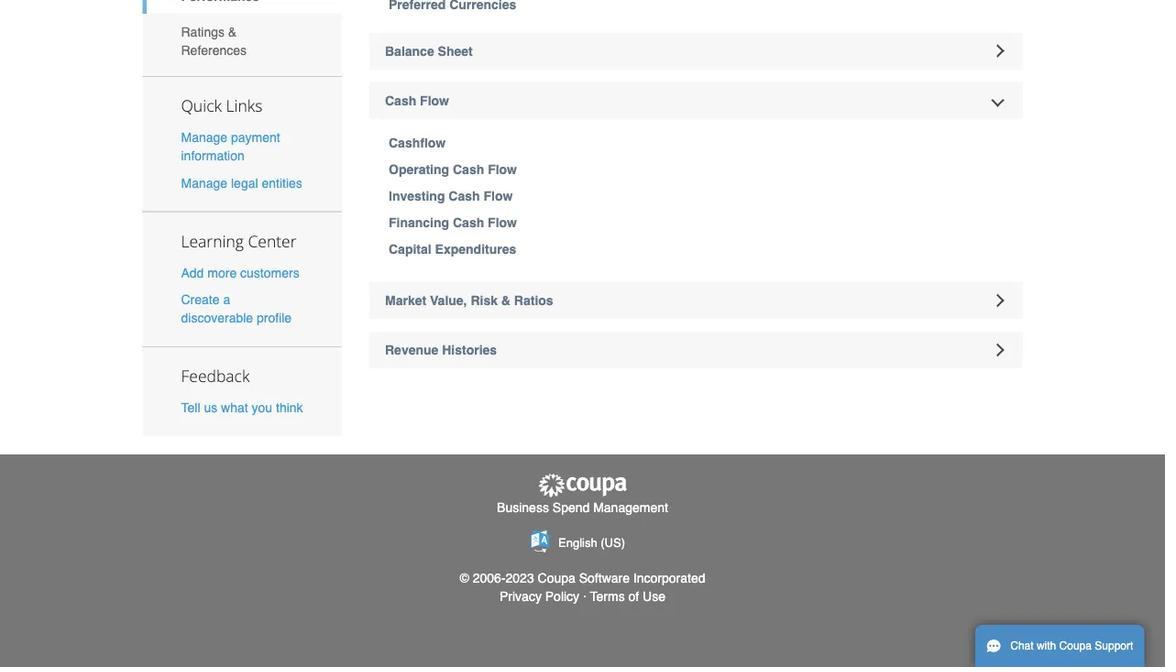 Task type: describe. For each thing, give the bounding box(es) containing it.
learning
[[181, 230, 244, 252]]

investing cash flow
[[389, 188, 513, 203]]

& inside ratings & references
[[228, 24, 237, 39]]

manage payment information link
[[181, 130, 280, 163]]

capital expenditures
[[389, 242, 517, 256]]

privacy
[[500, 589, 542, 604]]

tell us what you think button
[[181, 399, 303, 417]]

flow for financing cash flow
[[488, 215, 517, 230]]

market
[[385, 293, 427, 308]]

information
[[181, 149, 245, 163]]

ratings & references
[[181, 24, 247, 57]]

balance sheet button
[[370, 33, 1023, 69]]

a
[[223, 292, 230, 307]]

terms
[[590, 589, 625, 604]]

(us)
[[601, 536, 625, 550]]

2023
[[506, 571, 534, 586]]

policy
[[545, 589, 580, 604]]

english (us)
[[558, 536, 625, 550]]

privacy policy
[[500, 589, 580, 604]]

manage legal entities
[[181, 176, 302, 190]]

create
[[181, 292, 220, 307]]

support
[[1095, 640, 1134, 653]]

risk
[[471, 293, 498, 308]]

software
[[579, 571, 630, 586]]

cash flow button
[[370, 82, 1023, 119]]

more
[[208, 265, 237, 280]]

market value, risk & ratios heading
[[370, 282, 1023, 319]]

learning center
[[181, 230, 297, 252]]

chat with coupa support
[[1011, 640, 1134, 653]]

think
[[276, 401, 303, 415]]

financing cash flow
[[389, 215, 517, 230]]

incorporated
[[634, 571, 706, 586]]

sheet
[[438, 44, 473, 58]]

cash for investing
[[449, 188, 480, 203]]

value,
[[430, 293, 467, 308]]

market value, risk & ratios
[[385, 293, 554, 308]]

entities
[[262, 176, 302, 190]]

add more customers link
[[181, 265, 300, 280]]

chat
[[1011, 640, 1034, 653]]

quick
[[181, 95, 222, 117]]

chat with coupa support button
[[976, 625, 1145, 668]]

create a discoverable profile link
[[181, 292, 292, 325]]

manage legal entities link
[[181, 176, 302, 190]]

profile
[[257, 311, 292, 325]]

terms of use link
[[590, 589, 666, 604]]

balance sheet heading
[[370, 33, 1023, 69]]

operating cash flow
[[389, 162, 517, 177]]



Task type: vqa. For each thing, say whether or not it's contained in the screenshot.
Create
yes



Task type: locate. For each thing, give the bounding box(es) containing it.
of
[[629, 589, 639, 604]]

expenditures
[[435, 242, 517, 256]]

terms of use
[[590, 589, 666, 604]]

coupa up policy
[[538, 571, 576, 586]]

what
[[221, 401, 248, 415]]

2 manage from the top
[[181, 176, 228, 190]]

& inside dropdown button
[[501, 293, 511, 308]]

© 2006-2023 coupa software incorporated
[[460, 571, 706, 586]]

1 manage from the top
[[181, 130, 228, 145]]

customers
[[240, 265, 300, 280]]

you
[[252, 401, 272, 415]]

revenue histories
[[385, 343, 497, 358]]

revenue histories button
[[370, 332, 1023, 369]]

coupa right with
[[1060, 640, 1092, 653]]

©
[[460, 571, 469, 586]]

capital
[[389, 242, 432, 256]]

cash up cashflow
[[385, 93, 417, 108]]

management
[[593, 501, 668, 515]]

use
[[643, 589, 666, 604]]

cash for financing
[[453, 215, 484, 230]]

ratings
[[181, 24, 225, 39]]

histories
[[442, 343, 497, 358]]

center
[[248, 230, 297, 252]]

cash for operating
[[453, 162, 484, 177]]

coupa supplier portal image
[[537, 473, 629, 499]]

investing
[[389, 188, 445, 203]]

coupa
[[538, 571, 576, 586], [1060, 640, 1092, 653]]

manage
[[181, 130, 228, 145], [181, 176, 228, 190]]

references
[[181, 43, 247, 57]]

english
[[558, 536, 598, 550]]

cash inside cash flow dropdown button
[[385, 93, 417, 108]]

0 vertical spatial &
[[228, 24, 237, 39]]

legal
[[231, 176, 258, 190]]

cash
[[385, 93, 417, 108], [453, 162, 484, 177], [449, 188, 480, 203], [453, 215, 484, 230]]

balance
[[385, 44, 434, 58]]

flow up investing cash flow
[[488, 162, 517, 177]]

manage for manage payment information
[[181, 130, 228, 145]]

1 vertical spatial &
[[501, 293, 511, 308]]

operating
[[389, 162, 449, 177]]

financing
[[389, 215, 449, 230]]

us
[[204, 401, 218, 415]]

1 horizontal spatial &
[[501, 293, 511, 308]]

revenue histories heading
[[370, 332, 1023, 369]]

with
[[1037, 640, 1057, 653]]

cash down operating cash flow
[[449, 188, 480, 203]]

discoverable
[[181, 311, 253, 325]]

revenue
[[385, 343, 439, 358]]

spend
[[553, 501, 590, 515]]

add
[[181, 265, 204, 280]]

add more customers
[[181, 265, 300, 280]]

quick links
[[181, 95, 263, 117]]

1 vertical spatial coupa
[[1060, 640, 1092, 653]]

cash flow
[[385, 93, 449, 108]]

coupa inside 'button'
[[1060, 640, 1092, 653]]

0 horizontal spatial coupa
[[538, 571, 576, 586]]

payment
[[231, 130, 280, 145]]

cash up expenditures
[[453, 215, 484, 230]]

0 vertical spatial manage
[[181, 130, 228, 145]]

tell us what you think
[[181, 401, 303, 415]]

business spend management
[[497, 501, 668, 515]]

1 horizontal spatial coupa
[[1060, 640, 1092, 653]]

create a discoverable profile
[[181, 292, 292, 325]]

0 horizontal spatial &
[[228, 24, 237, 39]]

2006-
[[473, 571, 506, 586]]

flow up expenditures
[[488, 215, 517, 230]]

manage inside manage payment information
[[181, 130, 228, 145]]

flow for operating cash flow
[[488, 162, 517, 177]]

ratios
[[514, 293, 554, 308]]

& up references
[[228, 24, 237, 39]]

cashflow
[[389, 135, 446, 150]]

1 vertical spatial manage
[[181, 176, 228, 190]]

manage payment information
[[181, 130, 280, 163]]

& right risk
[[501, 293, 511, 308]]

manage for manage legal entities
[[181, 176, 228, 190]]

flow
[[420, 93, 449, 108], [488, 162, 517, 177], [484, 188, 513, 203], [488, 215, 517, 230]]

manage up information at the left top of page
[[181, 130, 228, 145]]

balance sheet
[[385, 44, 473, 58]]

market value, risk & ratios button
[[370, 282, 1023, 319]]

flow for investing cash flow
[[484, 188, 513, 203]]

links
[[226, 95, 263, 117]]

cash flow heading
[[370, 82, 1023, 119]]

flow inside dropdown button
[[420, 93, 449, 108]]

0 vertical spatial coupa
[[538, 571, 576, 586]]

feedback
[[181, 365, 250, 387]]

&
[[228, 24, 237, 39], [501, 293, 511, 308]]

manage down information at the left top of page
[[181, 176, 228, 190]]

ratings & references link
[[143, 14, 342, 68]]

business
[[497, 501, 549, 515]]

cash up investing cash flow
[[453, 162, 484, 177]]

privacy policy link
[[500, 589, 580, 604]]

flow up cashflow
[[420, 93, 449, 108]]

flow down operating cash flow
[[484, 188, 513, 203]]

tell
[[181, 401, 200, 415]]



